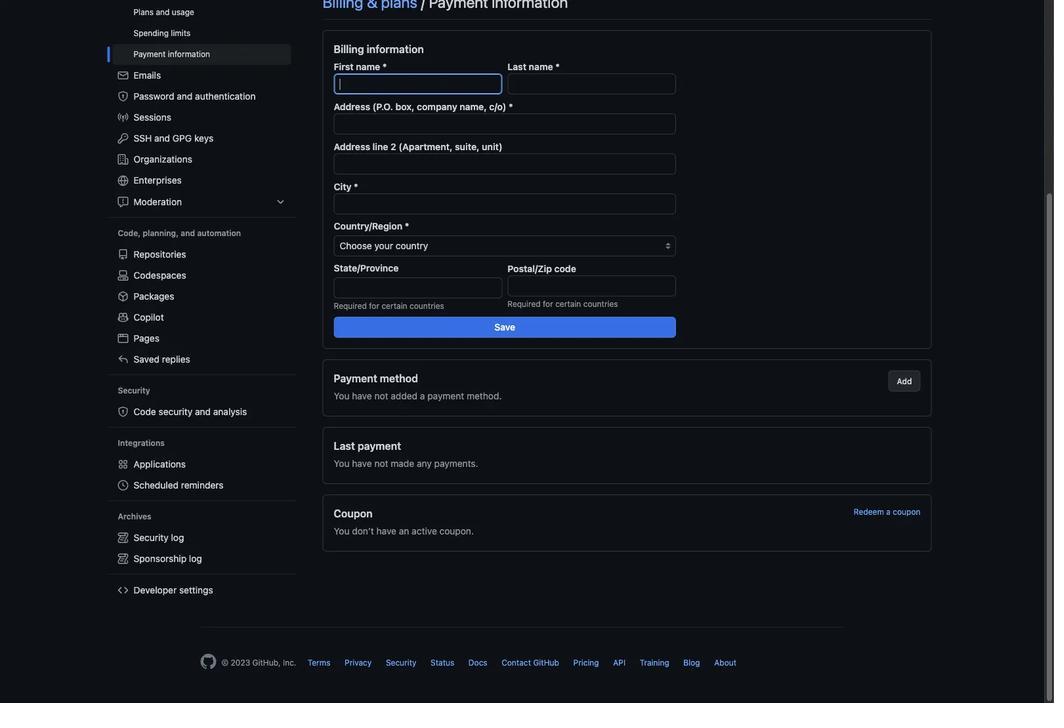 Task type: describe. For each thing, give the bounding box(es) containing it.
spending limits
[[134, 29, 191, 38]]

contact github
[[502, 659, 559, 668]]

ssh and gpg keys link
[[113, 128, 291, 149]]

developer settings
[[134, 585, 213, 596]]

required for state/province
[[334, 302, 367, 311]]

payment method you have not added a payment method.
[[334, 373, 502, 402]]

blog
[[684, 659, 700, 668]]

broadcast image
[[118, 112, 128, 123]]

developer settings link
[[113, 580, 291, 601]]

codespaces
[[134, 270, 186, 281]]

clock image
[[118, 481, 128, 491]]

sponsorship log
[[134, 554, 202, 565]]

and for usage
[[156, 8, 170, 17]]

unit)
[[482, 141, 503, 152]]

made
[[391, 458, 415, 469]]

planning,
[[143, 229, 179, 238]]

©
[[222, 659, 229, 668]]

saved
[[134, 354, 160, 365]]

reminders
[[181, 480, 224, 491]]

redeem
[[854, 508, 885, 517]]

(p.o.
[[373, 101, 393, 112]]

redeem a coupon link
[[854, 506, 921, 518]]

State/Province text field
[[334, 278, 503, 299]]

ssh and gpg keys
[[134, 133, 214, 144]]

contact github link
[[502, 659, 559, 668]]

security log
[[134, 533, 184, 544]]

security
[[159, 407, 193, 418]]

copilot image
[[118, 313, 128, 323]]

plans and usage link
[[113, 2, 291, 23]]

you for last payment
[[334, 458, 350, 469]]

integrations
[[118, 439, 165, 448]]

copilot link
[[113, 307, 291, 328]]

added
[[391, 391, 418, 402]]

replies
[[162, 354, 190, 365]]

log for sponsorship log
[[189, 554, 202, 565]]

applications link
[[113, 454, 291, 475]]

countries for state/province
[[410, 302, 444, 311]]

a inside payment method you have not added a payment method.
[[420, 391, 425, 402]]

name,
[[460, 101, 487, 112]]

code, planning, and automation list
[[113, 244, 291, 370]]

limits
[[171, 29, 191, 38]]

inc.
[[283, 659, 296, 668]]

sponsorship
[[134, 554, 187, 565]]

plans
[[134, 8, 154, 17]]

any
[[417, 458, 432, 469]]

developer
[[134, 585, 177, 596]]

name for first
[[356, 61, 380, 72]]

information for billing information
[[367, 43, 424, 55]]

packages link
[[113, 286, 291, 307]]

have for coupon
[[377, 526, 397, 537]]

payment inside last payment you have not made any payments.
[[358, 440, 401, 453]]

code
[[555, 263, 576, 274]]

first name *
[[334, 61, 387, 72]]

country/region
[[334, 221, 403, 232]]

applications
[[134, 459, 186, 470]]

analysis
[[213, 407, 247, 418]]

don't
[[352, 526, 374, 537]]

password and authentication link
[[113, 86, 291, 107]]

coupon you don't have an active coupon.
[[334, 508, 474, 537]]

status
[[431, 659, 455, 668]]

github
[[534, 659, 559, 668]]

code security and analysis
[[134, 407, 247, 418]]

sessions
[[134, 112, 171, 123]]

name for last
[[529, 61, 553, 72]]

2023
[[231, 659, 250, 668]]

pages
[[134, 333, 160, 344]]

security link
[[386, 659, 417, 668]]

an
[[399, 526, 409, 537]]

log for security log
[[171, 533, 184, 544]]

log image
[[118, 554, 128, 565]]

spending limits link
[[113, 23, 291, 44]]

required for certain countries for postal/zip code
[[508, 299, 618, 309]]

keys
[[194, 133, 214, 144]]

coupon
[[893, 508, 921, 517]]

enterprises link
[[113, 170, 291, 192]]

method.
[[467, 391, 502, 402]]

save button
[[334, 317, 676, 338]]

about
[[715, 659, 737, 668]]

saved replies link
[[113, 349, 291, 370]]

terms link
[[308, 659, 331, 668]]

plans and usage
[[134, 8, 194, 17]]

not for payment
[[375, 458, 388, 469]]

saved replies
[[134, 354, 190, 365]]

training
[[640, 659, 670, 668]]

payment for method
[[334, 373, 377, 385]]

payment inside payment method you have not added a payment method.
[[428, 391, 464, 402]]

2
[[391, 141, 396, 152]]

coupon
[[334, 508, 373, 520]]

repositories
[[134, 249, 186, 260]]

password and authentication
[[134, 91, 256, 102]]

usage
[[172, 8, 194, 17]]

homepage image
[[201, 655, 216, 670]]

and left the analysis
[[195, 407, 211, 418]]

active
[[412, 526, 437, 537]]

for for state/province
[[369, 302, 380, 311]]

redeem a coupon
[[854, 508, 921, 517]]

company
[[417, 101, 458, 112]]

security for security link
[[386, 659, 417, 668]]

save
[[495, 322, 516, 333]]

about link
[[715, 659, 737, 668]]



Task type: vqa. For each thing, say whether or not it's contained in the screenshot.
Security log's log
yes



Task type: locate. For each thing, give the bounding box(es) containing it.
scheduled
[[134, 480, 179, 491]]

2 vertical spatial have
[[377, 526, 397, 537]]

2 shield lock image from the top
[[118, 407, 128, 418]]

c/o)
[[489, 101, 507, 112]]

payment inside billing and plans list
[[134, 50, 166, 59]]

1 vertical spatial payment
[[358, 440, 401, 453]]

not left 'made'
[[375, 458, 388, 469]]

postal/zip
[[508, 263, 552, 274]]

payment
[[134, 50, 166, 59], [334, 373, 377, 385]]

last name *
[[508, 61, 560, 72]]

have
[[352, 391, 372, 402], [352, 458, 372, 469], [377, 526, 397, 537]]

countries down postal/zip code text box
[[584, 299, 618, 309]]

integrations list
[[113, 454, 291, 496]]

1 vertical spatial have
[[352, 458, 372, 469]]

1 horizontal spatial countries
[[584, 299, 618, 309]]

security log link
[[113, 528, 291, 549]]

package image
[[118, 292, 128, 302]]

have left added
[[352, 391, 372, 402]]

gpg
[[173, 133, 192, 144]]

emails
[[134, 70, 161, 81]]

© 2023 github, inc.
[[222, 659, 296, 668]]

and right ssh
[[154, 133, 170, 144]]

have inside coupon you don't have an active coupon.
[[377, 526, 397, 537]]

information inside billing and plans list
[[168, 50, 210, 59]]

log down security log link
[[189, 554, 202, 565]]

have inside last payment you have not made any payments.
[[352, 458, 372, 469]]

shield lock image inside code security and analysis link
[[118, 407, 128, 418]]

0 vertical spatial payment
[[428, 391, 464, 402]]

0 horizontal spatial required for certain countries
[[334, 302, 444, 311]]

have left an at left
[[377, 526, 397, 537]]

1 horizontal spatial payment
[[334, 373, 377, 385]]

required
[[508, 299, 541, 309], [334, 302, 367, 311]]

1 horizontal spatial for
[[543, 299, 553, 309]]

1 horizontal spatial information
[[367, 43, 424, 55]]

organization image
[[118, 154, 128, 165]]

for down the postal/zip code
[[543, 299, 553, 309]]

information down the limits
[[168, 50, 210, 59]]

docs link
[[469, 659, 488, 668]]

postal/zip code
[[508, 263, 576, 274]]

0 horizontal spatial payment
[[134, 50, 166, 59]]

city
[[334, 181, 352, 192]]

payment for information
[[134, 50, 166, 59]]

payment inside payment method you have not added a payment method.
[[334, 373, 377, 385]]

0 vertical spatial have
[[352, 391, 372, 402]]

0 horizontal spatial for
[[369, 302, 380, 311]]

last for payment
[[334, 440, 355, 453]]

(apartment,
[[399, 141, 453, 152]]

0 vertical spatial payment
[[134, 50, 166, 59]]

settings
[[179, 585, 213, 596]]

certain down the state/province text box at left
[[382, 302, 408, 311]]

box,
[[396, 101, 415, 112]]

address left line
[[334, 141, 370, 152]]

address for address (p.o. box, company name, c/o) *
[[334, 101, 370, 112]]

you left added
[[334, 391, 350, 402]]

security for security log
[[134, 533, 169, 544]]

2 not from the top
[[375, 458, 388, 469]]

0 vertical spatial security
[[118, 386, 150, 396]]

1 you from the top
[[334, 391, 350, 402]]

not inside last payment you have not made any payments.
[[375, 458, 388, 469]]

1 horizontal spatial a
[[887, 508, 891, 517]]

1 address from the top
[[334, 101, 370, 112]]

method
[[380, 373, 418, 385]]

0 horizontal spatial name
[[356, 61, 380, 72]]

emails link
[[113, 65, 291, 86]]

1 vertical spatial payment
[[334, 373, 377, 385]]

have left 'made'
[[352, 458, 372, 469]]

spending
[[134, 29, 169, 38]]

security up sponsorship
[[134, 533, 169, 544]]

privacy link
[[345, 659, 372, 668]]

state/province
[[334, 263, 399, 274]]

for for postal/zip code
[[543, 299, 553, 309]]

required for certain countries for state/province
[[334, 302, 444, 311]]

1 horizontal spatial certain
[[556, 299, 581, 309]]

address left (p.o.
[[334, 101, 370, 112]]

0 vertical spatial address
[[334, 101, 370, 112]]

None text field
[[334, 114, 676, 135], [334, 194, 676, 215], [334, 114, 676, 135], [334, 194, 676, 215]]

security inside the archives list
[[134, 533, 169, 544]]

shield lock image left the code
[[118, 407, 128, 418]]

shield lock image for code security and analysis
[[118, 407, 128, 418]]

required down state/province
[[334, 302, 367, 311]]

and up repositories link
[[181, 229, 195, 238]]

payment information
[[134, 50, 210, 59]]

0 vertical spatial not
[[375, 391, 388, 402]]

not
[[375, 391, 388, 402], [375, 458, 388, 469]]

you up the 'coupon'
[[334, 458, 350, 469]]

for down state/province
[[369, 302, 380, 311]]

3 you from the top
[[334, 526, 350, 537]]

pages link
[[113, 328, 291, 349]]

you down the 'coupon'
[[334, 526, 350, 537]]

api
[[613, 659, 626, 668]]

address line 2 (apartment, suite, unit)
[[334, 141, 503, 152]]

status link
[[431, 659, 455, 668]]

a
[[420, 391, 425, 402], [887, 508, 891, 517]]

mail image
[[118, 70, 128, 81]]

and inside list
[[156, 8, 170, 17]]

scheduled reminders link
[[113, 475, 291, 496]]

key image
[[118, 133, 128, 144]]

archives list
[[113, 528, 291, 570]]

0 vertical spatial log
[[171, 533, 184, 544]]

browser image
[[118, 334, 128, 344]]

and down the emails "link"
[[177, 91, 193, 102]]

and for gpg
[[154, 133, 170, 144]]

1 vertical spatial you
[[334, 458, 350, 469]]

1 name from the left
[[356, 61, 380, 72]]

country/region *
[[334, 221, 409, 232]]

required for certain countries down the state/province text box at left
[[334, 302, 444, 311]]

you inside last payment you have not made any payments.
[[334, 458, 350, 469]]

Postal/Zip code text field
[[508, 276, 676, 297]]

certain for postal/zip code
[[556, 299, 581, 309]]

1 vertical spatial last
[[334, 440, 355, 453]]

not inside payment method you have not added a payment method.
[[375, 391, 388, 402]]

billing information
[[334, 43, 424, 55]]

a left the "coupon"
[[887, 508, 891, 517]]

2 vertical spatial you
[[334, 526, 350, 537]]

not left added
[[375, 391, 388, 402]]

docs
[[469, 659, 488, 668]]

suite,
[[455, 141, 480, 152]]

1 horizontal spatial required
[[508, 299, 541, 309]]

1 horizontal spatial log
[[189, 554, 202, 565]]

sessions link
[[113, 107, 291, 128]]

payment up 'made'
[[358, 440, 401, 453]]

None text field
[[334, 74, 503, 95], [508, 74, 676, 95], [334, 74, 503, 95], [508, 74, 676, 95]]

automation
[[197, 229, 241, 238]]

globe image
[[118, 176, 128, 186]]

1 horizontal spatial payment
[[428, 391, 464, 402]]

0 horizontal spatial a
[[420, 391, 425, 402]]

required for certain countries down postal/zip code text box
[[508, 299, 618, 309]]

payments.
[[434, 458, 478, 469]]

have for payment
[[352, 391, 372, 402]]

a right added
[[420, 391, 425, 402]]

0 vertical spatial last
[[508, 61, 527, 72]]

last for name
[[508, 61, 527, 72]]

countries for postal/zip code
[[584, 299, 618, 309]]

1 vertical spatial security
[[134, 533, 169, 544]]

1 horizontal spatial last
[[508, 61, 527, 72]]

1 vertical spatial address
[[334, 141, 370, 152]]

terms
[[308, 659, 331, 668]]

privacy
[[345, 659, 372, 668]]

code,
[[118, 229, 141, 238]]

shield lock image for password and authentication
[[118, 91, 128, 102]]

repositories link
[[113, 244, 291, 265]]

address for address line 2 (apartment, suite, unit)
[[334, 141, 370, 152]]

0 horizontal spatial last
[[334, 440, 355, 453]]

certain for state/province
[[382, 302, 408, 311]]

shield lock image
[[118, 91, 128, 102], [118, 407, 128, 418]]

1 vertical spatial shield lock image
[[118, 407, 128, 418]]

information for payment information
[[168, 50, 210, 59]]

1 shield lock image from the top
[[118, 91, 128, 102]]

0 horizontal spatial certain
[[382, 302, 408, 311]]

2 vertical spatial security
[[386, 659, 417, 668]]

billing and plans list
[[113, 2, 291, 65]]

you
[[334, 391, 350, 402], [334, 458, 350, 469], [334, 526, 350, 537]]

pricing
[[574, 659, 599, 668]]

apps image
[[118, 460, 128, 470]]

payment down spending on the top of page
[[134, 50, 166, 59]]

payment left method
[[334, 373, 377, 385]]

add button
[[889, 371, 921, 392]]

payment left method.
[[428, 391, 464, 402]]

countries
[[584, 299, 618, 309], [410, 302, 444, 311]]

have inside payment method you have not added a payment method.
[[352, 391, 372, 402]]

0 horizontal spatial required
[[334, 302, 367, 311]]

required for postal/zip code
[[508, 299, 541, 309]]

1 vertical spatial a
[[887, 508, 891, 517]]

reply image
[[118, 355, 128, 365]]

information up first name *
[[367, 43, 424, 55]]

repo image
[[118, 250, 128, 260]]

first
[[334, 61, 354, 72]]

1 horizontal spatial name
[[529, 61, 553, 72]]

moderation
[[134, 197, 182, 207]]

archives
[[118, 513, 151, 522]]

security up the code
[[118, 386, 150, 396]]

last inside last payment you have not made any payments.
[[334, 440, 355, 453]]

0 horizontal spatial information
[[168, 50, 210, 59]]

countries down the state/province text box at left
[[410, 302, 444, 311]]

0 horizontal spatial log
[[171, 533, 184, 544]]

2 you from the top
[[334, 458, 350, 469]]

github,
[[253, 659, 281, 668]]

enterprises
[[134, 175, 182, 186]]

code, planning, and automation
[[118, 229, 241, 238]]

payment information link
[[113, 44, 291, 65]]

and for authentication
[[177, 91, 193, 102]]

log up sponsorship log
[[171, 533, 184, 544]]

0 vertical spatial shield lock image
[[118, 91, 128, 102]]

and right plans
[[156, 8, 170, 17]]

scheduled reminders
[[134, 480, 224, 491]]

you inside payment method you have not added a payment method.
[[334, 391, 350, 402]]

codespaces image
[[118, 271, 128, 281]]

organizations
[[134, 154, 192, 165]]

api link
[[613, 659, 626, 668]]

security left "status"
[[386, 659, 417, 668]]

not for method
[[375, 391, 388, 402]]

information
[[367, 43, 424, 55], [168, 50, 210, 59]]

you inside coupon you don't have an active coupon.
[[334, 526, 350, 537]]

payment
[[428, 391, 464, 402], [358, 440, 401, 453]]

shield lock image down mail image
[[118, 91, 128, 102]]

code image
[[118, 586, 128, 596]]

Address line 2 (Apartment, suite, unit) text field
[[334, 154, 676, 175]]

certain down postal/zip code text box
[[556, 299, 581, 309]]

required up save
[[508, 299, 541, 309]]

training link
[[640, 659, 670, 668]]

address
[[334, 101, 370, 112], [334, 141, 370, 152]]

ssh
[[134, 133, 152, 144]]

0 vertical spatial you
[[334, 391, 350, 402]]

you for payment method
[[334, 391, 350, 402]]

1 vertical spatial not
[[375, 458, 388, 469]]

shield lock image inside password and authentication link
[[118, 91, 128, 102]]

0 vertical spatial a
[[420, 391, 425, 402]]

add
[[897, 377, 912, 386]]

organizations link
[[113, 149, 291, 170]]

have for last
[[352, 458, 372, 469]]

2 name from the left
[[529, 61, 553, 72]]

0 horizontal spatial countries
[[410, 302, 444, 311]]

1 not from the top
[[375, 391, 388, 402]]

1 horizontal spatial required for certain countries
[[508, 299, 618, 309]]

access list
[[113, 0, 291, 213]]

log image
[[118, 533, 128, 544]]

codespaces link
[[113, 265, 291, 286]]

2 address from the top
[[334, 141, 370, 152]]

1 vertical spatial log
[[189, 554, 202, 565]]

0 horizontal spatial payment
[[358, 440, 401, 453]]



